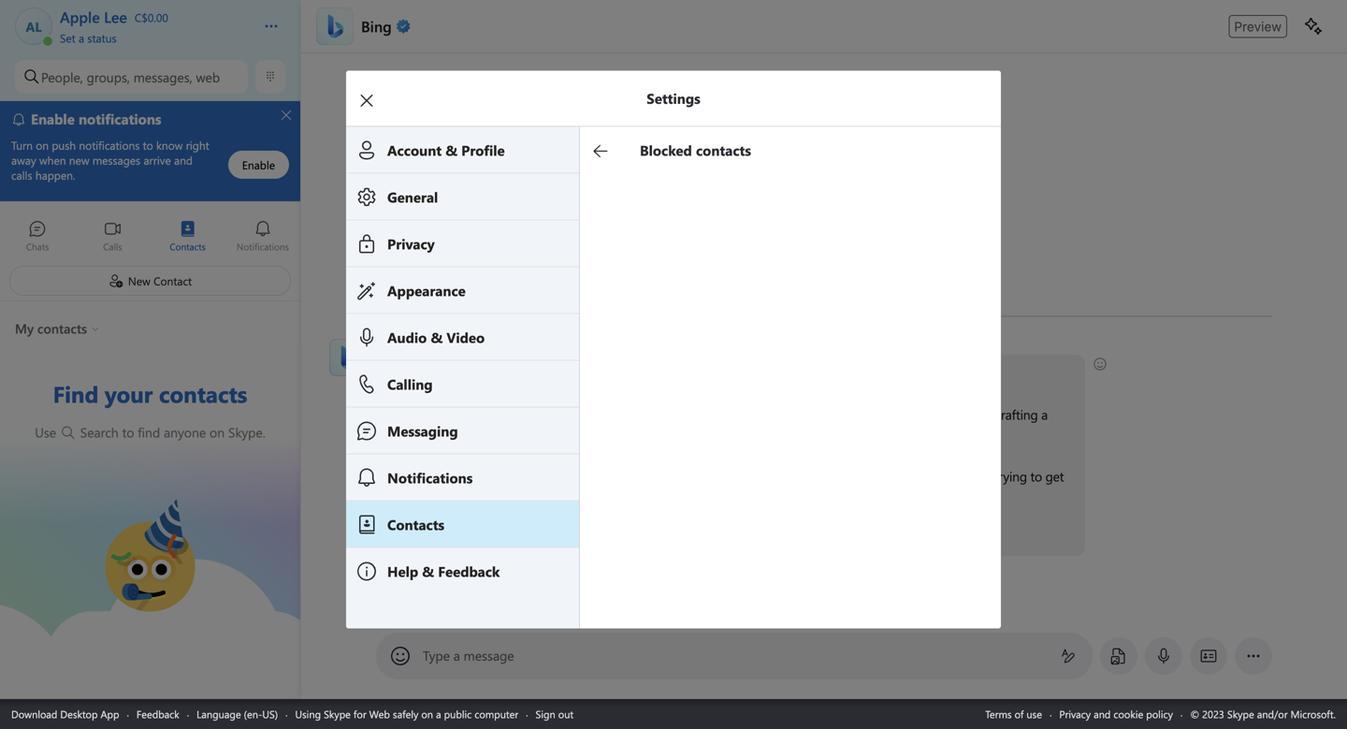 Task type: vqa. For each thing, say whether or not it's contained in the screenshot.
Account
no



Task type: describe. For each thing, give the bounding box(es) containing it.
status
[[87, 30, 117, 45]]

to down 'vegan'
[[630, 426, 642, 444]]

today?
[[593, 365, 630, 382]]

mention
[[646, 426, 692, 444]]

language (en-us)
[[197, 707, 278, 721]]

finding
[[574, 406, 613, 423]]

policy
[[1147, 707, 1174, 721]]

help
[[541, 365, 565, 382]]

and
[[1094, 707, 1111, 721]]

to left start
[[452, 529, 464, 547]]

set a status button
[[60, 26, 245, 45]]

say
[[708, 468, 726, 485]]

@bing.
[[744, 426, 784, 444]]

how
[[482, 365, 508, 382]]

search
[[80, 424, 119, 441]]

0 vertical spatial bing
[[361, 16, 392, 36]]

cambridge,
[[733, 406, 798, 423]]

4:23
[[404, 338, 425, 353]]

feedback
[[137, 707, 179, 721]]

0 horizontal spatial on
[[210, 424, 225, 441]]

in
[[509, 426, 520, 444]]

!
[[475, 365, 479, 382]]

might
[[671, 468, 704, 485]]

1 vertical spatial type
[[525, 529, 550, 547]]

weird.
[[792, 468, 826, 485]]

language
[[197, 707, 241, 721]]

terms
[[986, 707, 1012, 721]]

question,
[[497, 406, 548, 423]]

set
[[60, 30, 76, 45]]

preview,
[[439, 468, 485, 485]]

ask me any type of question, like finding vegan restaurants in cambridge, itinerary for your trip to europe or drafting a story for curious kids. in groups, remember to mention me with @bing. i'm an ai preview, so i'm still learning. sometimes i might say something weird. don't get mad at me, i'm just trying to get better! if you want to start over, type
[[387, 406, 1068, 547]]

set a status
[[60, 30, 117, 45]]

0 horizontal spatial type
[[454, 406, 479, 423]]

2 i'm from the left
[[504, 468, 522, 485]]

using skype for web safely on a public computer link
[[295, 707, 519, 721]]

start
[[467, 529, 492, 547]]

0 horizontal spatial i
[[534, 365, 538, 382]]

computer
[[475, 707, 519, 721]]

an
[[407, 468, 421, 485]]

2 get from the left
[[1046, 468, 1065, 485]]

1 i'm from the left
[[387, 468, 404, 485]]

remember
[[569, 426, 627, 444]]

pm
[[428, 338, 444, 353]]

people, groups, messages, web button
[[15, 60, 248, 94]]

sometimes
[[599, 468, 661, 485]]

(openhands)
[[948, 528, 1018, 545]]

or
[[979, 406, 991, 423]]

2 horizontal spatial me
[[696, 426, 714, 444]]

messages,
[[134, 68, 193, 85]]

of inside ask me any type of question, like finding vegan restaurants in cambridge, itinerary for your trip to europe or drafting a story for curious kids. in groups, remember to mention me with @bing. i'm an ai preview, so i'm still learning. sometimes i might say something weird. don't get mad at me, i'm just trying to get better! if you want to start over, type
[[482, 406, 494, 423]]

1 horizontal spatial for
[[418, 426, 434, 444]]

(en-
[[244, 707, 262, 721]]

like
[[552, 406, 570, 423]]

learning.
[[547, 468, 595, 485]]

terms of use
[[986, 707, 1043, 721]]

ask
[[387, 406, 407, 423]]

using
[[295, 707, 321, 721]]

something
[[729, 468, 789, 485]]

bing, 4:23 pm
[[376, 338, 444, 353]]

web
[[369, 707, 390, 721]]

skype.
[[228, 424, 266, 441]]

terms of use link
[[986, 707, 1043, 721]]

us)
[[262, 707, 278, 721]]

download desktop app link
[[11, 707, 119, 721]]

still
[[525, 468, 544, 485]]

1 horizontal spatial bing
[[449, 365, 475, 382]]

at
[[913, 468, 924, 485]]

groups, inside ask me any type of question, like finding vegan restaurants in cambridge, itinerary for your trip to europe or drafting a story for curious kids. in groups, remember to mention me with @bing. i'm an ai preview, so i'm still learning. sometimes i might say something weird. don't get mad at me, i'm just trying to get better! if you want to start over, type
[[523, 426, 565, 444]]

trip
[[898, 406, 917, 423]]

your
[[870, 406, 895, 423]]

privacy and cookie policy link
[[1060, 707, 1174, 721]]

find
[[138, 424, 160, 441]]

i inside ask me any type of question, like finding vegan restaurants in cambridge, itinerary for your trip to europe or drafting a story for curious kids. in groups, remember to mention me with @bing. i'm an ai preview, so i'm still learning. sometimes i might say something weird. don't get mad at me, i'm just trying to get better! if you want to start over, type
[[664, 468, 668, 485]]

joke
[[600, 597, 621, 612]]

me for tell me a joke
[[573, 597, 589, 612]]

message
[[464, 647, 514, 664]]



Task type: locate. For each thing, give the bounding box(es) containing it.
to left find
[[122, 424, 134, 441]]

1 horizontal spatial i'm
[[504, 468, 522, 485]]

skype
[[324, 707, 351, 721]]

cookie
[[1114, 707, 1144, 721]]

0 horizontal spatial of
[[482, 406, 494, 423]]

tell
[[555, 597, 570, 612]]

a right type
[[454, 647, 460, 664]]

sign out
[[536, 707, 574, 721]]

privacy
[[1060, 707, 1092, 721]]

a
[[79, 30, 84, 45], [1042, 406, 1048, 423], [592, 597, 597, 612], [454, 647, 460, 664], [436, 707, 441, 721]]

you right if
[[397, 529, 418, 547]]

for left your
[[851, 406, 866, 423]]

sign
[[536, 707, 556, 721]]

1 horizontal spatial you
[[569, 365, 590, 382]]

newtopic
[[553, 529, 606, 547]]

1 vertical spatial for
[[418, 426, 434, 444]]

to
[[921, 406, 932, 423], [122, 424, 134, 441], [630, 426, 642, 444], [1031, 468, 1043, 485], [452, 529, 464, 547]]

a left public
[[436, 707, 441, 721]]

on right safely
[[422, 707, 433, 721]]

of up kids.
[[482, 406, 494, 423]]

me
[[410, 406, 428, 423], [696, 426, 714, 444], [573, 597, 589, 612]]

using skype for web safely on a public computer
[[295, 707, 519, 721]]

public
[[444, 707, 472, 721]]

get
[[862, 468, 881, 485], [1046, 468, 1065, 485]]

me left with
[[696, 426, 714, 444]]

people, groups, messages, web
[[41, 68, 220, 85]]

a inside ask me any type of question, like finding vegan restaurants in cambridge, itinerary for your trip to europe or drafting a story for curious kids. in groups, remember to mention me with @bing. i'm an ai preview, so i'm still learning. sometimes i might say something weird. don't get mad at me, i'm just trying to get better! if you want to start over, type
[[1042, 406, 1048, 423]]

1 vertical spatial you
[[397, 529, 418, 547]]

people,
[[41, 68, 83, 85]]

kids.
[[481, 426, 506, 444]]

0 vertical spatial on
[[210, 424, 225, 441]]

1 horizontal spatial on
[[422, 707, 433, 721]]

want
[[421, 529, 449, 547]]

me,
[[927, 468, 947, 485]]

you inside ask me any type of question, like finding vegan restaurants in cambridge, itinerary for your trip to europe or drafting a story for curious kids. in groups, remember to mention me with @bing. i'm an ai preview, so i'm still learning. sometimes i might say something weird. don't get mad at me, i'm just trying to get better! if you want to start over, type
[[397, 529, 418, 547]]

groups,
[[87, 68, 130, 85], [523, 426, 565, 444]]

download desktop app
[[11, 707, 119, 721]]

tell me a joke button
[[542, 590, 633, 620]]

i'm left an
[[387, 468, 404, 485]]

groups, down like
[[523, 426, 565, 444]]

use
[[35, 424, 60, 441]]

safely
[[393, 707, 419, 721]]

europe
[[936, 406, 975, 423]]

type up curious
[[454, 406, 479, 423]]

1 get from the left
[[862, 468, 881, 485]]

if
[[387, 529, 394, 547]]

1 vertical spatial me
[[696, 426, 714, 444]]

for
[[851, 406, 866, 423], [418, 426, 434, 444], [354, 707, 367, 721]]

app
[[101, 707, 119, 721]]

get right trying
[[1046, 468, 1065, 485]]

i'm right so
[[504, 468, 522, 485]]

0 vertical spatial type
[[454, 406, 479, 423]]

1 horizontal spatial i
[[664, 468, 668, 485]]

of left use
[[1015, 707, 1024, 721]]

in
[[719, 406, 730, 423]]

to right trying
[[1031, 468, 1043, 485]]

0 vertical spatial i
[[534, 365, 538, 382]]

1 vertical spatial of
[[1015, 707, 1024, 721]]

0 horizontal spatial for
[[354, 707, 367, 721]]

groups, down status
[[87, 68, 130, 85]]

0 horizontal spatial you
[[397, 529, 418, 547]]

story
[[387, 426, 415, 444]]

1 vertical spatial i
[[664, 468, 668, 485]]

0 vertical spatial of
[[482, 406, 494, 423]]

0 horizontal spatial i'm
[[387, 468, 404, 485]]

1 horizontal spatial groups,
[[523, 426, 565, 444]]

0 horizontal spatial get
[[862, 468, 881, 485]]

a right set
[[79, 30, 84, 45]]

anyone
[[164, 424, 206, 441]]

privacy and cookie policy
[[1060, 707, 1174, 721]]

feedback link
[[137, 707, 179, 721]]

type
[[454, 406, 479, 423], [525, 529, 550, 547]]

for left web
[[354, 707, 367, 721]]

vegan
[[617, 406, 651, 423]]

0 vertical spatial you
[[569, 365, 590, 382]]

3 i'm from the left
[[951, 468, 968, 485]]

2 horizontal spatial for
[[851, 406, 866, 423]]

0 horizontal spatial bing
[[361, 16, 392, 36]]

itinerary
[[801, 406, 847, 423]]

tell me a joke
[[555, 597, 621, 612]]

web
[[196, 68, 220, 85]]

for right story
[[418, 426, 434, 444]]

ai
[[424, 468, 436, 485]]

a right drafting
[[1042, 406, 1048, 423]]

download
[[11, 707, 57, 721]]

1 vertical spatial on
[[422, 707, 433, 721]]

i'm
[[387, 468, 404, 485], [504, 468, 522, 485], [951, 468, 968, 485]]

me inside button
[[573, 597, 589, 612]]

1 horizontal spatial get
[[1046, 468, 1065, 485]]

desktop
[[60, 707, 98, 721]]

so
[[488, 468, 501, 485]]

get left mad
[[862, 468, 881, 485]]

drafting
[[994, 406, 1039, 423]]

i left the might in the bottom of the page
[[664, 468, 668, 485]]

just
[[971, 468, 991, 485]]

party
[[94, 499, 128, 520]]

2 horizontal spatial i'm
[[951, 468, 968, 485]]

1 horizontal spatial me
[[573, 597, 589, 612]]

bing
[[361, 16, 392, 36], [449, 365, 475, 382]]

preview
[[1235, 18, 1282, 34]]

you right help
[[569, 365, 590, 382]]

a left joke
[[592, 597, 597, 612]]

sign out link
[[536, 707, 574, 721]]

groups, inside button
[[87, 68, 130, 85]]

i right can in the left of the page
[[534, 365, 538, 382]]

is
[[437, 365, 446, 382]]

Type a message text field
[[424, 647, 1047, 666]]

can
[[511, 365, 531, 382]]

0 vertical spatial me
[[410, 406, 428, 423]]

on left 'skype.'
[[210, 424, 225, 441]]

blocked contacts dialog
[[346, 70, 1030, 629]]

with
[[717, 426, 741, 444]]

hey,
[[387, 365, 411, 382]]

this
[[414, 365, 434, 382]]

trying
[[995, 468, 1028, 485]]

0 vertical spatial for
[[851, 406, 866, 423]]

me right tell
[[573, 597, 589, 612]]

i'm left just
[[951, 468, 968, 485]]

me left any
[[410, 406, 428, 423]]

2 vertical spatial me
[[573, 597, 589, 612]]

restaurants
[[654, 406, 716, 423]]

better!
[[387, 488, 424, 505]]

hey, this is bing ! how can i help you today?
[[387, 365, 633, 382]]

over,
[[496, 529, 522, 547]]

2 vertical spatial for
[[354, 707, 367, 721]]

me for ask me any type of question, like finding vegan restaurants in cambridge, itinerary for your trip to europe or drafting a story for curious kids. in groups, remember to mention me with @bing. i'm an ai preview, so i'm still learning. sometimes i might say something weird. don't get mad at me, i'm just trying to get better! if you want to start over, type
[[410, 406, 428, 423]]

0 horizontal spatial me
[[410, 406, 428, 423]]

1 horizontal spatial type
[[525, 529, 550, 547]]

any
[[431, 406, 451, 423]]

tab list
[[0, 212, 300, 263]]

search to find anyone on skype.
[[77, 424, 266, 441]]

tuesday, november 14, 2023 heading
[[376, 295, 1273, 329]]

type right over,
[[525, 529, 550, 547]]

1 vertical spatial bing
[[449, 365, 475, 382]]

to right trip
[[921, 406, 932, 423]]

language (en-us) link
[[197, 707, 278, 721]]

don't
[[829, 468, 859, 485]]

on
[[210, 424, 225, 441], [422, 707, 433, 721]]

0 horizontal spatial groups,
[[87, 68, 130, 85]]

1 horizontal spatial of
[[1015, 707, 1024, 721]]

mad
[[884, 468, 909, 485]]

1 vertical spatial groups,
[[523, 426, 565, 444]]

0 vertical spatial groups,
[[87, 68, 130, 85]]



